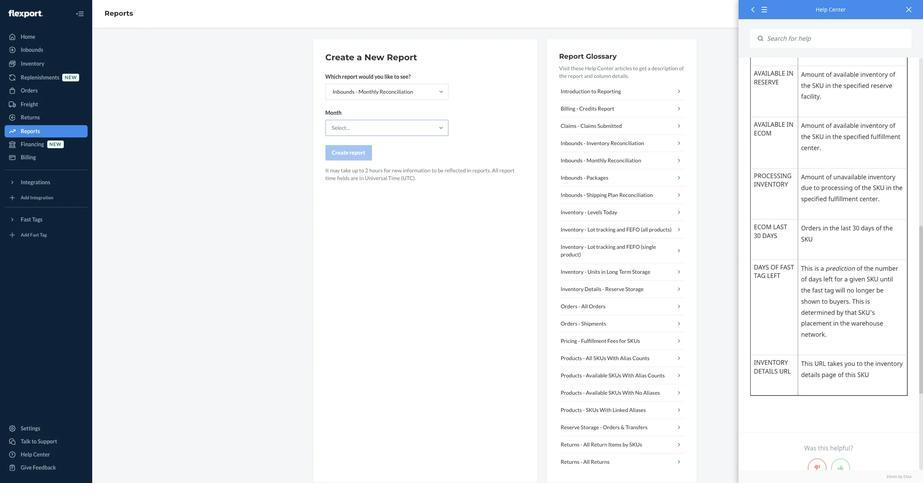 Task type: locate. For each thing, give the bounding box(es) containing it.
linked
[[613, 407, 629, 414]]

2 add from the top
[[21, 232, 29, 238]]

2 tracking from the top
[[597, 244, 616, 250]]

skus up reserve storage - orders & transfers at the bottom of the page
[[586, 407, 599, 414]]

information
[[403, 167, 431, 174]]

billing - credits report button
[[560, 100, 685, 118]]

to left get
[[634, 65, 639, 72]]

items
[[609, 442, 622, 448]]

1 vertical spatial tracking
[[597, 244, 616, 250]]

fefo left (single
[[627, 244, 640, 250]]

products)
[[650, 227, 672, 233]]

1 vertical spatial a
[[648, 65, 651, 72]]

introduction
[[561, 88, 591, 95]]

inventory up product)
[[561, 244, 584, 250]]

to inside button
[[592, 88, 597, 95]]

to right like
[[394, 73, 400, 80]]

create inside button
[[332, 150, 349, 156]]

inbounds for inbounds - packages button
[[561, 175, 583, 181]]

1 horizontal spatial new
[[65, 75, 77, 81]]

for inside button
[[620, 338, 627, 345]]

products
[[561, 355, 582, 362], [561, 373, 582, 379], [561, 390, 582, 397], [561, 407, 582, 414]]

0 horizontal spatial inbounds - monthly reconciliation
[[333, 88, 413, 95]]

reflected
[[445, 167, 466, 174]]

inventory for inventory - lot tracking and fefo (single product)
[[561, 244, 584, 250]]

0 vertical spatial center
[[830, 6, 847, 13]]

- down billing - credits report
[[578, 123, 580, 129]]

alias up no at the bottom right of page
[[636, 373, 647, 379]]

create up may
[[332, 150, 349, 156]]

- left return
[[581, 442, 583, 448]]

inventory inside the inventory - lot tracking and fefo (single product)
[[561, 244, 584, 250]]

create up which
[[326, 52, 355, 63]]

aliases right linked
[[630, 407, 646, 414]]

a right get
[[648, 65, 651, 72]]

all up orders - shipments
[[582, 303, 588, 310]]

1 horizontal spatial help
[[585, 65, 597, 72]]

- for products - skus with linked aliases button
[[583, 407, 585, 414]]

tracking inside the inventory - lot tracking and fefo (single product)
[[597, 244, 616, 250]]

all inside button
[[582, 303, 588, 310]]

skus inside products - available skus with alias counts button
[[609, 373, 622, 379]]

0 horizontal spatial help
[[21, 452, 32, 458]]

2 fefo from the top
[[627, 244, 640, 250]]

0 horizontal spatial reports link
[[5, 125, 88, 138]]

claims down billing - credits report
[[561, 123, 577, 129]]

fast left tag
[[30, 232, 39, 238]]

long
[[607, 269, 619, 275]]

reconciliation down like
[[380, 88, 413, 95]]

shipments
[[582, 321, 607, 327]]

report up up
[[350, 150, 366, 156]]

all right reports.
[[492, 167, 499, 174]]

and down inventory - levels today button
[[617, 227, 626, 233]]

inbounds for inbounds - inventory reconciliation button
[[561, 140, 583, 147]]

1 horizontal spatial report
[[560, 52, 584, 61]]

these
[[571, 65, 584, 72]]

billing inside "button"
[[561, 105, 576, 112]]

and left column
[[585, 73, 593, 79]]

fast
[[21, 217, 31, 223], [30, 232, 39, 238]]

orders left &
[[603, 425, 620, 431]]

fast left "tags"
[[21, 217, 31, 223]]

all for returns - all returns
[[584, 459, 590, 466]]

inbounds inside "button"
[[561, 192, 583, 198]]

1 horizontal spatial by
[[899, 474, 903, 480]]

inventory details - reserve storage
[[561, 286, 644, 293]]

add left integration
[[21, 195, 29, 201]]

available inside products - available skus with no aliases button
[[586, 390, 608, 397]]

center down talk to support
[[33, 452, 50, 458]]

pricing - fulfillment fees for skus
[[561, 338, 641, 345]]

all down the returns - all return items by skus
[[584, 459, 590, 466]]

- down products - all skus with alias counts
[[583, 373, 585, 379]]

skus inside products - available skus with no aliases button
[[609, 390, 622, 397]]

flexport logo image
[[8, 10, 43, 18]]

1 horizontal spatial billing
[[561, 105, 576, 112]]

all inside it may take up to 2 hours for new information to be reflected in reports. all report time fields are in universal time (utc).
[[492, 167, 499, 174]]

available up the products - skus with linked aliases
[[586, 390, 608, 397]]

- inside "button"
[[584, 192, 586, 198]]

this
[[819, 445, 829, 453]]

- for billing - credits report "button"
[[577, 105, 579, 112]]

inventory link
[[5, 58, 88, 70]]

- for inbounds - monthly reconciliation button
[[584, 157, 586, 164]]

reconciliation down claims - claims submitted button
[[611, 140, 645, 147]]

for
[[384, 167, 391, 174], [620, 338, 627, 345]]

inbounds - monthly reconciliation down which report would you like to see?
[[333, 88, 413, 95]]

new
[[65, 75, 77, 81], [49, 142, 62, 147], [392, 167, 402, 174]]

add integration link
[[5, 192, 88, 204]]

add for add fast tag
[[21, 232, 29, 238]]

1 add from the top
[[21, 195, 29, 201]]

2 available from the top
[[586, 390, 608, 397]]

0 vertical spatial counts
[[633, 355, 650, 362]]

0 vertical spatial alias
[[621, 355, 632, 362]]

1 tracking from the top
[[597, 227, 616, 233]]

orders up freight
[[21, 87, 38, 94]]

0 vertical spatial help center
[[816, 6, 847, 13]]

month
[[326, 110, 342, 116]]

- left packages
[[584, 175, 586, 181]]

help
[[816, 6, 828, 13], [585, 65, 597, 72], [21, 452, 32, 458]]

lot down inventory - levels today
[[588, 227, 596, 233]]

skus down pricing - fulfillment fees for skus at the right
[[594, 355, 607, 362]]

0 vertical spatial create
[[326, 52, 355, 63]]

0 horizontal spatial reserve
[[561, 425, 580, 431]]

claims down credits
[[581, 123, 597, 129]]

with left no at the bottom right of page
[[623, 390, 635, 397]]

- for inventory - lot tracking and fefo (all products) button
[[585, 227, 587, 233]]

add inside add integration "link"
[[21, 195, 29, 201]]

- right the details
[[603, 286, 605, 293]]

1 vertical spatial reserve
[[561, 425, 580, 431]]

inbounds down claims - claims submitted
[[561, 140, 583, 147]]

create report button
[[326, 145, 372, 161]]

it
[[326, 167, 329, 174]]

- right pricing
[[579, 338, 580, 345]]

1 horizontal spatial a
[[648, 65, 651, 72]]

get
[[640, 65, 647, 72]]

add for add integration
[[21, 195, 29, 201]]

1 vertical spatial in
[[360, 175, 364, 182]]

for up the time
[[384, 167, 391, 174]]

report glossary
[[560, 52, 617, 61]]

fefo left (all
[[627, 227, 640, 233]]

reconciliation
[[380, 88, 413, 95], [611, 140, 645, 147], [608, 157, 642, 164], [620, 192, 653, 198]]

create for create report
[[332, 150, 349, 156]]

units
[[588, 269, 601, 275]]

products for products - skus with linked aliases
[[561, 407, 582, 414]]

inbounds down which
[[333, 88, 355, 95]]

1 horizontal spatial center
[[598, 65, 614, 72]]

1 vertical spatial fast
[[30, 232, 39, 238]]

2 lot from the top
[[588, 244, 596, 250]]

tracking
[[597, 227, 616, 233], [597, 244, 616, 250]]

fast tags
[[21, 217, 43, 223]]

1 vertical spatial fefo
[[627, 244, 640, 250]]

- left shipments
[[579, 321, 581, 327]]

center up column
[[598, 65, 614, 72]]

reserve up the returns - all return items by skus
[[561, 425, 580, 431]]

0 horizontal spatial report
[[387, 52, 417, 63]]

inventory for inventory - levels today
[[561, 209, 584, 216]]

report down these
[[568, 73, 584, 79]]

to left 2
[[359, 167, 364, 174]]

- left credits
[[577, 105, 579, 112]]

new up the time
[[392, 167, 402, 174]]

- up orders - shipments
[[579, 303, 581, 310]]

with for products - available skus with no aliases
[[623, 390, 635, 397]]

tracking for (single
[[597, 244, 616, 250]]

1 vertical spatial center
[[598, 65, 614, 72]]

- inside the inventory - lot tracking and fefo (single product)
[[585, 244, 587, 250]]

1 vertical spatial monthly
[[587, 157, 607, 164]]

orders for orders - shipments
[[561, 321, 578, 327]]

1 horizontal spatial reserve
[[606, 286, 625, 293]]

give feedback
[[21, 465, 56, 472]]

0 horizontal spatial help center
[[21, 452, 50, 458]]

home
[[21, 33, 35, 40]]

0 vertical spatial inbounds - monthly reconciliation
[[333, 88, 413, 95]]

1 horizontal spatial for
[[620, 338, 627, 345]]

returns for returns - all returns
[[561, 459, 580, 466]]

by right items
[[623, 442, 629, 448]]

1 vertical spatial alias
[[636, 373, 647, 379]]

2 horizontal spatial new
[[392, 167, 402, 174]]

skus inside products - skus with linked aliases button
[[586, 407, 599, 414]]

0 vertical spatial and
[[585, 73, 593, 79]]

all down fulfillment
[[586, 355, 593, 362]]

by
[[623, 442, 629, 448], [899, 474, 903, 480]]

shipping
[[587, 192, 607, 198]]

0 vertical spatial reserve
[[606, 286, 625, 293]]

1 vertical spatial aliases
[[630, 407, 646, 414]]

inbounds - inventory reconciliation button
[[560, 135, 685, 152]]

inbounds
[[21, 47, 43, 53], [333, 88, 355, 95], [561, 140, 583, 147], [561, 157, 583, 164], [561, 175, 583, 181], [561, 192, 583, 198]]

reconciliation down inbounds - packages button
[[620, 192, 653, 198]]

inventory down product)
[[561, 269, 584, 275]]

lot inside the inventory - lot tracking and fefo (single product)
[[588, 244, 596, 250]]

inventory for inventory - lot tracking and fefo (all products)
[[561, 227, 584, 233]]

create
[[326, 52, 355, 63], [332, 150, 349, 156]]

center up search search box
[[830, 6, 847, 13]]

1 vertical spatial help
[[585, 65, 597, 72]]

products - available skus with alias counts button
[[560, 368, 685, 385]]

1 vertical spatial by
[[899, 474, 903, 480]]

3 products from the top
[[561, 390, 582, 397]]

1 vertical spatial lot
[[588, 244, 596, 250]]

billing link
[[5, 152, 88, 164]]

1 horizontal spatial alias
[[636, 373, 647, 379]]

report inside button
[[350, 150, 366, 156]]

in left long
[[602, 269, 606, 275]]

today
[[604, 209, 618, 216]]

inbounds - monthly reconciliation button
[[560, 152, 685, 170]]

product)
[[561, 252, 581, 258]]

0 horizontal spatial for
[[384, 167, 391, 174]]

to right talk
[[32, 439, 37, 445]]

1 horizontal spatial claims
[[581, 123, 597, 129]]

all for returns - all return items by skus
[[584, 442, 590, 448]]

alias for products - all skus with alias counts
[[621, 355, 632, 362]]

create for create a new report
[[326, 52, 355, 63]]

4 products from the top
[[561, 407, 582, 414]]

available inside products - available skus with alias counts button
[[586, 373, 608, 379]]

billing down introduction on the right top of the page
[[561, 105, 576, 112]]

0 vertical spatial for
[[384, 167, 391, 174]]

for right fees
[[620, 338, 627, 345]]

inbounds - inventory reconciliation
[[561, 140, 645, 147]]

inbounds left packages
[[561, 175, 583, 181]]

0 horizontal spatial by
[[623, 442, 629, 448]]

1 fefo from the top
[[627, 227, 640, 233]]

- down claims - claims submitted
[[584, 140, 586, 147]]

time
[[389, 175, 400, 182]]

inbounds - shipping plan reconciliation
[[561, 192, 653, 198]]

and for inventory - lot tracking and fefo (all products)
[[617, 227, 626, 233]]

2 horizontal spatial in
[[602, 269, 606, 275]]

inbounds - monthly reconciliation down the inbounds - inventory reconciliation
[[561, 157, 642, 164]]

0 horizontal spatial monthly
[[359, 88, 379, 95]]

- down the returns - all return items by skus
[[581, 459, 583, 466]]

- down inventory - levels today
[[585, 227, 587, 233]]

0 vertical spatial aliases
[[644, 390, 661, 397]]

all
[[492, 167, 499, 174], [582, 303, 588, 310], [586, 355, 593, 362], [584, 442, 590, 448], [584, 459, 590, 466]]

2 products from the top
[[561, 373, 582, 379]]

- inside button
[[583, 390, 585, 397]]

1 available from the top
[[586, 373, 608, 379]]

orders up shipments
[[589, 303, 606, 310]]

1 products from the top
[[561, 355, 582, 362]]

1 vertical spatial help center
[[21, 452, 50, 458]]

center inside the visit these help center articles to get a description of the report and column details.
[[598, 65, 614, 72]]

tag
[[40, 232, 47, 238]]

1 horizontal spatial reports
[[105, 9, 133, 18]]

to left reporting
[[592, 88, 597, 95]]

help down "report glossary"
[[585, 65, 597, 72]]

0 horizontal spatial reports
[[21, 128, 40, 135]]

billing for billing
[[21, 154, 36, 161]]

skus up products - available skus with no aliases
[[609, 373, 622, 379]]

storage down term
[[626, 286, 644, 293]]

- inside "button"
[[577, 105, 579, 112]]

- left the levels on the top
[[585, 209, 587, 216]]

0 vertical spatial fast
[[21, 217, 31, 223]]

inventory up replenishments
[[21, 60, 44, 67]]

- left "units"
[[585, 269, 587, 275]]

1 vertical spatial available
[[586, 390, 608, 397]]

1 vertical spatial and
[[617, 227, 626, 233]]

integrations
[[21, 179, 50, 186]]

to inside the visit these help center articles to get a description of the report and column details.
[[634, 65, 639, 72]]

returns - all returns
[[561, 459, 610, 466]]

1 vertical spatial add
[[21, 232, 29, 238]]

0 horizontal spatial center
[[33, 452, 50, 458]]

to left be
[[432, 167, 437, 174]]

storage right term
[[633, 269, 651, 275]]

alias down pricing - fulfillment fees for skus button
[[621, 355, 632, 362]]

- for inbounds - packages button
[[584, 175, 586, 181]]

0 vertical spatial by
[[623, 442, 629, 448]]

products - available skus with no aliases
[[561, 390, 661, 397]]

all for orders - all orders
[[582, 303, 588, 310]]

- for returns - all returns button at the bottom right of page
[[581, 459, 583, 466]]

report for create a new report
[[387, 52, 417, 63]]

inbounds down inbounds - packages
[[561, 192, 583, 198]]

aliases
[[644, 390, 661, 397], [630, 407, 646, 414]]

report left would
[[342, 73, 358, 80]]

0 vertical spatial new
[[65, 75, 77, 81]]

counts
[[633, 355, 650, 362], [648, 373, 665, 379]]

aliases right no at the bottom right of page
[[644, 390, 661, 397]]

with down products - all skus with alias counts button
[[623, 373, 635, 379]]

returns link
[[5, 112, 88, 124]]

products for products - all skus with alias counts
[[561, 355, 582, 362]]

with down fees
[[608, 355, 620, 362]]

2 horizontal spatial help
[[816, 6, 828, 13]]

0 vertical spatial lot
[[588, 227, 596, 233]]

- up inbounds - packages
[[584, 157, 586, 164]]

by left dixa
[[899, 474, 903, 480]]

2 horizontal spatial report
[[598, 105, 615, 112]]

2 vertical spatial storage
[[581, 425, 599, 431]]

2 vertical spatial in
[[602, 269, 606, 275]]

with inside button
[[623, 390, 635, 397]]

1 horizontal spatial in
[[467, 167, 472, 174]]

inbounds up inbounds - packages
[[561, 157, 583, 164]]

returns - all return items by skus button
[[560, 437, 685, 454]]

reserve
[[606, 286, 625, 293], [561, 425, 580, 431]]

all left return
[[584, 442, 590, 448]]

new up the "orders" link
[[65, 75, 77, 81]]

- up reserve storage - orders & transfers at the bottom of the page
[[583, 407, 585, 414]]

tags
[[32, 217, 43, 223]]

talk
[[21, 439, 31, 445]]

1 vertical spatial counts
[[648, 373, 665, 379]]

a inside the visit these help center articles to get a description of the report and column details.
[[648, 65, 651, 72]]

2 vertical spatial and
[[617, 244, 626, 250]]

and inside the inventory - lot tracking and fefo (single product)
[[617, 244, 626, 250]]

inventory - lot tracking and fefo (single product)
[[561, 244, 657, 258]]

reconciliation inside "button"
[[620, 192, 653, 198]]

orders for orders
[[21, 87, 38, 94]]

orders for orders - all orders
[[561, 303, 578, 310]]

fast inside the add fast tag link
[[30, 232, 39, 238]]

help up give at the left bottom
[[21, 452, 32, 458]]

2 vertical spatial new
[[392, 167, 402, 174]]

- for inventory - lot tracking and fefo (single product) button
[[585, 244, 587, 250]]

tracking for (all
[[597, 227, 616, 233]]

fields
[[337, 175, 350, 182]]

to
[[634, 65, 639, 72], [394, 73, 400, 80], [592, 88, 597, 95], [359, 167, 364, 174], [432, 167, 437, 174], [32, 439, 37, 445]]

report up 'see?'
[[387, 52, 417, 63]]

a left new
[[357, 52, 362, 63]]

1 vertical spatial for
[[620, 338, 627, 345]]

skus
[[628, 338, 641, 345], [594, 355, 607, 362], [609, 373, 622, 379], [609, 390, 622, 397], [586, 407, 599, 414], [630, 442, 643, 448]]

articles
[[615, 65, 633, 72]]

in right 'are'
[[360, 175, 364, 182]]

monthly up packages
[[587, 157, 607, 164]]

0 vertical spatial tracking
[[597, 227, 616, 233]]

0 horizontal spatial alias
[[621, 355, 632, 362]]

report up these
[[560, 52, 584, 61]]

- up the products - skus with linked aliases
[[583, 390, 585, 397]]

description
[[652, 65, 679, 72]]

inventory - units in long term storage
[[561, 269, 651, 275]]

replenishments
[[21, 74, 59, 81]]

1 horizontal spatial reports link
[[105, 9, 133, 18]]

returns - all return items by skus
[[561, 442, 643, 448]]

with for products - available skus with alias counts
[[623, 373, 635, 379]]

1 vertical spatial create
[[332, 150, 349, 156]]

0 horizontal spatial a
[[357, 52, 362, 63]]

1 lot from the top
[[588, 227, 596, 233]]

0 vertical spatial billing
[[561, 105, 576, 112]]

1 horizontal spatial monthly
[[587, 157, 607, 164]]

1 vertical spatial billing
[[21, 154, 36, 161]]

products inside button
[[561, 390, 582, 397]]

help up search search box
[[816, 6, 828, 13]]

0 horizontal spatial in
[[360, 175, 364, 182]]

0 vertical spatial in
[[467, 167, 472, 174]]

0 vertical spatial fefo
[[627, 227, 640, 233]]

alias
[[621, 355, 632, 362], [636, 373, 647, 379]]

- for products - all skus with alias counts button
[[583, 355, 585, 362]]

transfers
[[626, 425, 648, 431]]

claims
[[561, 123, 577, 129], [581, 123, 597, 129]]

to inside button
[[32, 439, 37, 445]]

1 horizontal spatial help center
[[816, 6, 847, 13]]

report inside "button"
[[598, 105, 615, 112]]

0 horizontal spatial billing
[[21, 154, 36, 161]]

fefo for (single
[[627, 244, 640, 250]]

- for pricing - fulfillment fees for skus button
[[579, 338, 580, 345]]

1 vertical spatial reports link
[[5, 125, 88, 138]]

1 vertical spatial inbounds - monthly reconciliation
[[561, 157, 642, 164]]

inventory - units in long term storage button
[[560, 264, 685, 281]]

orders up pricing
[[561, 321, 578, 327]]

monthly
[[359, 88, 379, 95], [587, 157, 607, 164]]

Search search field
[[764, 29, 912, 48]]

billing
[[561, 105, 576, 112], [21, 154, 36, 161]]

0 vertical spatial reports
[[105, 9, 133, 18]]

0 vertical spatial add
[[21, 195, 29, 201]]

inbounds for inbounds - monthly reconciliation button
[[561, 157, 583, 164]]

0 vertical spatial available
[[586, 373, 608, 379]]

0 horizontal spatial new
[[49, 142, 62, 147]]

in
[[467, 167, 472, 174], [360, 175, 364, 182], [602, 269, 606, 275]]

1 horizontal spatial inbounds - monthly reconciliation
[[561, 157, 642, 164]]

storage up return
[[581, 425, 599, 431]]

monthly down which report would you like to see?
[[359, 88, 379, 95]]

1 vertical spatial new
[[49, 142, 62, 147]]

fefo inside the inventory - lot tracking and fefo (single product)
[[627, 244, 640, 250]]

0 horizontal spatial claims
[[561, 123, 577, 129]]



Task type: vqa. For each thing, say whether or not it's contained in the screenshot.
Orders - All Orders BUTTON's -
yes



Task type: describe. For each thing, give the bounding box(es) containing it.
by inside button
[[623, 442, 629, 448]]

- for products - available skus with alias counts button at the bottom
[[583, 373, 585, 379]]

take
[[341, 167, 351, 174]]

inventory for inventory
[[21, 60, 44, 67]]

inventory down claims - claims submitted
[[587, 140, 610, 147]]

introduction to reporting button
[[560, 83, 685, 100]]

was
[[805, 445, 817, 453]]

feedback
[[33, 465, 56, 472]]

help center link
[[5, 449, 88, 462]]

inventory - levels today button
[[560, 204, 685, 222]]

skus inside pricing - fulfillment fees for skus button
[[628, 338, 641, 345]]

inbounds link
[[5, 44, 88, 56]]

report for billing - credits report
[[598, 105, 615, 112]]

time
[[326, 175, 336, 182]]

products for products - available skus with alias counts
[[561, 373, 582, 379]]

reconciliation down inbounds - inventory reconciliation button
[[608, 157, 642, 164]]

- for 'orders - shipments' button
[[579, 321, 581, 327]]

0 vertical spatial monthly
[[359, 88, 379, 95]]

which report would you like to see?
[[326, 73, 411, 80]]

pricing - fulfillment fees for skus button
[[560, 333, 685, 350]]

glossary
[[586, 52, 617, 61]]

2 vertical spatial center
[[33, 452, 50, 458]]

reports.
[[473, 167, 491, 174]]

1 claims from the left
[[561, 123, 577, 129]]

would
[[359, 73, 374, 80]]

inbounds - packages button
[[560, 170, 685, 187]]

visit these help center articles to get a description of the report and column details.
[[560, 65, 684, 79]]

and inside the visit these help center articles to get a description of the report and column details.
[[585, 73, 593, 79]]

help inside the visit these help center articles to get a description of the report and column details.
[[585, 65, 597, 72]]

all for products - all skus with alias counts
[[586, 355, 593, 362]]

for inside it may take up to 2 hours for new information to be reflected in reports. all report time fields are in universal time (utc).
[[384, 167, 391, 174]]

was this helpful?
[[805, 445, 854, 453]]

- for products - available skus with no aliases button
[[583, 390, 585, 397]]

in inside button
[[602, 269, 606, 275]]

plan
[[608, 192, 619, 198]]

- for orders - all orders button
[[579, 303, 581, 310]]

inbounds - packages
[[561, 175, 609, 181]]

it may take up to 2 hours for new information to be reflected in reports. all report time fields are in universal time (utc).
[[326, 167, 515, 182]]

orders link
[[5, 85, 88, 97]]

give
[[21, 465, 32, 472]]

report inside the visit these help center articles to get a description of the report and column details.
[[568, 73, 584, 79]]

0 vertical spatial a
[[357, 52, 362, 63]]

products - skus with linked aliases
[[561, 407, 646, 414]]

add fast tag link
[[5, 229, 88, 242]]

0 vertical spatial reports link
[[105, 9, 133, 18]]

inventory - lot tracking and fefo (all products)
[[561, 227, 672, 233]]

select...
[[332, 125, 350, 131]]

new inside it may take up to 2 hours for new information to be reflected in reports. all report time fields are in universal time (utc).
[[392, 167, 402, 174]]

inbounds - monthly reconciliation inside inbounds - monthly reconciliation button
[[561, 157, 642, 164]]

report inside it may take up to 2 hours for new information to be reflected in reports. all report time fields are in universal time (utc).
[[500, 167, 515, 174]]

introduction to reporting
[[561, 88, 621, 95]]

no
[[636, 390, 643, 397]]

counts for products - all skus with alias counts
[[633, 355, 650, 362]]

integrations button
[[5, 177, 88, 189]]

hours
[[370, 167, 383, 174]]

aliases inside button
[[644, 390, 661, 397]]

lot for inventory - lot tracking and fefo (single product)
[[588, 244, 596, 250]]

add fast tag
[[21, 232, 47, 238]]

inventory - lot tracking and fefo (all products) button
[[560, 222, 685, 239]]

- for inventory - units in long term storage button
[[585, 269, 587, 275]]

packages
[[587, 175, 609, 181]]

- for returns - all return items by skus button
[[581, 442, 583, 448]]

of
[[680, 65, 684, 72]]

available for products - available skus with no aliases
[[586, 390, 608, 397]]

integration
[[30, 195, 53, 201]]

- up the returns - all return items by skus
[[601, 425, 602, 431]]

freight
[[21, 101, 38, 108]]

with left linked
[[600, 407, 612, 414]]

fees
[[608, 338, 619, 345]]

products for products - available skus with no aliases
[[561, 390, 582, 397]]

1 vertical spatial storage
[[626, 286, 644, 293]]

products - available skus with no aliases button
[[560, 385, 685, 402]]

returns for returns - all return items by skus
[[561, 442, 580, 448]]

orders - all orders button
[[560, 298, 685, 316]]

monthly inside button
[[587, 157, 607, 164]]

skus inside products - all skus with alias counts button
[[594, 355, 607, 362]]

claims - claims submitted
[[561, 123, 622, 129]]

support
[[38, 439, 57, 445]]

which
[[326, 73, 341, 80]]

aliases inside button
[[630, 407, 646, 414]]

helpful?
[[831, 445, 854, 453]]

inbounds for the inbounds - shipping plan reconciliation "button"
[[561, 192, 583, 198]]

products - available skus with alias counts
[[561, 373, 665, 379]]

counts for products - available skus with alias counts
[[648, 373, 665, 379]]

talk to support button
[[5, 436, 88, 448]]

new for financing
[[49, 142, 62, 147]]

with for products - all skus with alias counts
[[608, 355, 620, 362]]

- down which report would you like to see?
[[356, 88, 358, 95]]

reserve storage - orders & transfers
[[561, 425, 648, 431]]

inventory for inventory details - reserve storage
[[561, 286, 584, 293]]

2 horizontal spatial center
[[830, 6, 847, 13]]

create report
[[332, 150, 366, 156]]

alias for products - available skus with alias counts
[[636, 373, 647, 379]]

dixa
[[904, 474, 912, 480]]

(single
[[641, 244, 657, 250]]

universal
[[365, 175, 387, 182]]

2 vertical spatial help
[[21, 452, 32, 458]]

new
[[365, 52, 385, 63]]

credits
[[580, 105, 597, 112]]

returns for returns
[[21, 114, 40, 121]]

- for claims - claims submitted button
[[578, 123, 580, 129]]

the
[[560, 73, 567, 79]]

submitted
[[598, 123, 622, 129]]

close navigation image
[[75, 9, 85, 18]]

lot for inventory - lot tracking and fefo (all products)
[[588, 227, 596, 233]]

reserve storage - orders & transfers button
[[560, 420, 685, 437]]

skus inside returns - all return items by skus button
[[630, 442, 643, 448]]

return
[[591, 442, 608, 448]]

0 vertical spatial help
[[816, 6, 828, 13]]

&
[[621, 425, 625, 431]]

home link
[[5, 31, 88, 43]]

elevio by dixa
[[887, 474, 912, 480]]

- for the inbounds - shipping plan reconciliation "button"
[[584, 192, 586, 198]]

- for inventory - levels today button
[[585, 209, 587, 216]]

visit
[[560, 65, 570, 72]]

billing for billing - credits report
[[561, 105, 576, 112]]

- for inbounds - inventory reconciliation button
[[584, 140, 586, 147]]

give feedback button
[[5, 462, 88, 475]]

and for inventory - lot tracking and fefo (single product)
[[617, 244, 626, 250]]

you
[[375, 73, 384, 80]]

fefo for (all
[[627, 227, 640, 233]]

inventory for inventory - units in long term storage
[[561, 269, 584, 275]]

fulfillment
[[582, 338, 607, 345]]

be
[[438, 167, 444, 174]]

available for products - available skus with alias counts
[[586, 373, 608, 379]]

levels
[[588, 209, 603, 216]]

pricing
[[561, 338, 578, 345]]

talk to support
[[21, 439, 57, 445]]

like
[[385, 73, 393, 80]]

2
[[365, 167, 369, 174]]

elevio by dixa link
[[751, 474, 912, 480]]

new for replenishments
[[65, 75, 77, 81]]

claims - claims submitted button
[[560, 118, 685, 135]]

inbounds down home
[[21, 47, 43, 53]]

products - all skus with alias counts button
[[560, 350, 685, 368]]

fast inside fast tags dropdown button
[[21, 217, 31, 223]]

1 vertical spatial reports
[[21, 128, 40, 135]]

orders - shipments
[[561, 321, 607, 327]]

2 claims from the left
[[581, 123, 597, 129]]

are
[[351, 175, 359, 182]]

up
[[352, 167, 358, 174]]

reporting
[[598, 88, 621, 95]]

see?
[[401, 73, 411, 80]]

products - all skus with alias counts
[[561, 355, 650, 362]]

0 vertical spatial storage
[[633, 269, 651, 275]]

inbounds - shipping plan reconciliation button
[[560, 187, 685, 204]]



